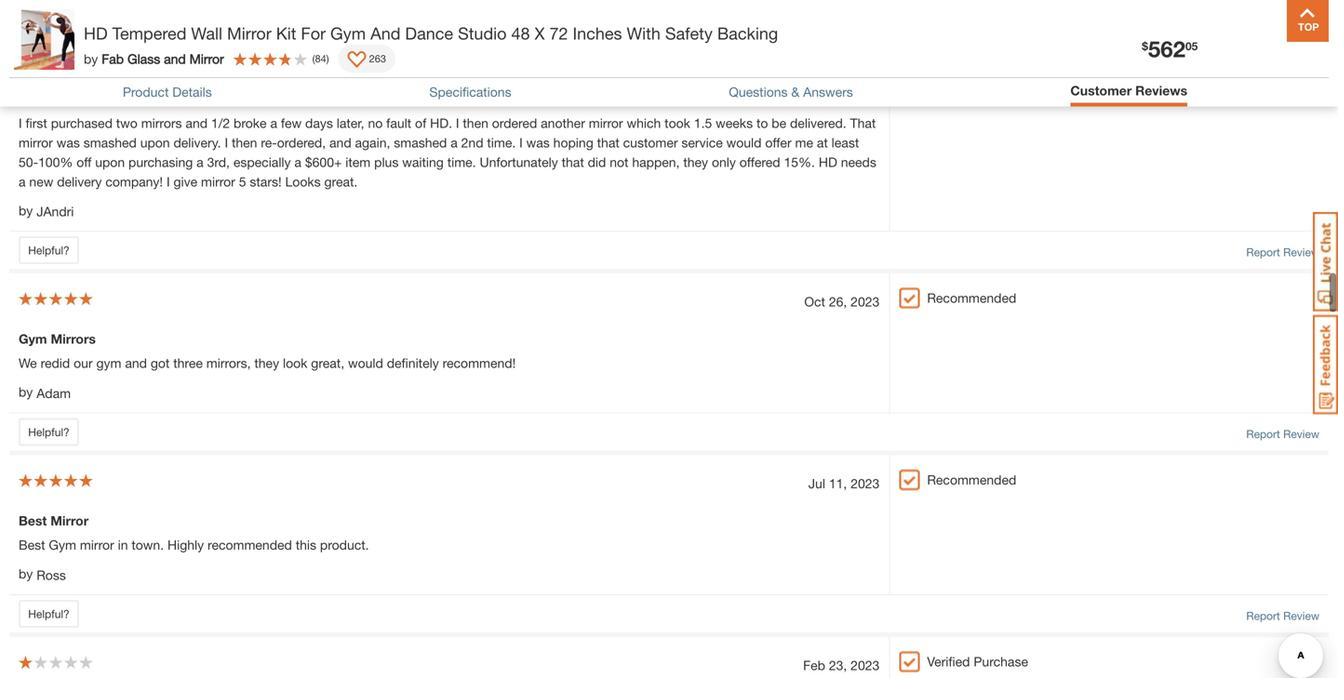 Task type: locate. For each thing, give the bounding box(es) containing it.
purchase
[[974, 654, 1029, 670]]

2 report review button from the top
[[1247, 244, 1320, 261]]

2 smashed from the left
[[394, 135, 447, 150]]

1 recommended from the top
[[928, 291, 1017, 306]]

then
[[463, 115, 489, 131], [232, 135, 257, 150]]

and inside gym mirrors we redid our gym and got three mirrors, they look great, would definitely recommend!
[[125, 356, 147, 371]]

gym up "display" image
[[331, 23, 366, 43]]

hd inside the frustrating to say the least! i first purchased two mirrors and 1/2 broke a few days later, no fault of hd. i then ordered another mirror which took 1.5 weeks to be delivered. that mirror was smashed upon delivery. i then re-ordered, and again, smashed a 2nd time. i was hoping that customer service would offer me at least 50-100% off upon purchasing a 3rd, especially a $600+ item plus waiting time. unfortunately that did not happen, they only offered 15%. hd needs a new delivery company! i give mirror 5 stars! looks great.
[[819, 154, 838, 170]]

1 horizontal spatial was
[[527, 135, 550, 150]]

0 horizontal spatial they
[[254, 356, 279, 371]]

0 horizontal spatial hd
[[84, 23, 108, 43]]

mirror inside best mirror best gym mirror in town. highly recommended this product.
[[80, 538, 114, 553]]

waiting
[[402, 154, 444, 170]]

weeks
[[716, 115, 753, 131]]

2023 right 23,
[[851, 658, 880, 673]]

1 vertical spatial would
[[348, 356, 383, 371]]

jul
[[809, 476, 826, 492]]

0 horizontal spatial would
[[348, 356, 383, 371]]

0 vertical spatial time.
[[487, 135, 516, 150]]

15%.
[[784, 154, 815, 170]]

&
[[792, 84, 800, 100]]

display image
[[348, 51, 366, 70]]

recommended
[[928, 291, 1017, 306], [928, 472, 1017, 488]]

recommend!
[[443, 356, 516, 371]]

mirrors,
[[206, 356, 251, 371]]

1 vertical spatial recommended
[[928, 472, 1017, 488]]

2 best from the top
[[19, 538, 45, 553]]

a left few
[[270, 115, 277, 131]]

helpful? button for best
[[19, 600, 79, 628]]

then down broke
[[232, 135, 257, 150]]

report for gym mirrors we redid our gym and got three mirrors, they look great, would definitely recommend!
[[1247, 428, 1281, 441]]

0 vertical spatial then
[[463, 115, 489, 131]]

1 vertical spatial that
[[562, 154, 584, 170]]

report review for frustrating to say the least! i first purchased two mirrors and 1/2 broke a few days later, no fault of hd. i then ordered another mirror which took 1.5 weeks to be delivered. that mirror was smashed upon delivery. i then re-ordered, and again, smashed a 2nd time. i was hoping that customer service would offer me at least 50-100% off upon purchasing a 3rd, especially a $600+ item plus waiting time. unfortunately that did not happen, they only offered 15%. hd needs a new delivery company! i give mirror 5 stars! looks great.
[[1247, 246, 1320, 259]]

0 vertical spatial recommended
[[928, 291, 1017, 306]]

1 2023 from the top
[[851, 294, 880, 310]]

1 vertical spatial then
[[232, 135, 257, 150]]

1 vertical spatial gym
[[19, 332, 47, 347]]

48
[[511, 23, 530, 43]]

needs
[[841, 154, 877, 170]]

they
[[684, 154, 709, 170], [254, 356, 279, 371]]

0 horizontal spatial mirror
[[50, 513, 89, 529]]

1 horizontal spatial upon
[[140, 135, 170, 150]]

4 helpful? from the top
[[28, 608, 70, 621]]

helpful? up frustrating
[[28, 4, 70, 17]]

5
[[239, 174, 246, 189]]

item
[[346, 154, 371, 170]]

to left be
[[757, 115, 768, 131]]

72
[[550, 23, 568, 43]]

3 helpful? from the top
[[28, 426, 70, 439]]

top button
[[1287, 0, 1329, 42]]

by left ross
[[19, 567, 33, 582]]

0 vertical spatial that
[[597, 135, 620, 150]]

product
[[123, 84, 169, 100]]

helpful? button
[[19, 0, 79, 24], [19, 237, 79, 265], [19, 418, 79, 446], [19, 600, 79, 628]]

by for by ross
[[19, 567, 33, 582]]

ordered,
[[277, 135, 326, 150]]

1 horizontal spatial then
[[463, 115, 489, 131]]

the home depot logo image
[[15, 15, 74, 74]]

( 84 )
[[312, 53, 329, 65]]

2 was from the left
[[527, 135, 550, 150]]

would down weeks
[[727, 135, 762, 150]]

me
[[795, 135, 814, 150]]

1 horizontal spatial time.
[[487, 135, 516, 150]]

2 report from the top
[[1247, 246, 1281, 259]]

upon right the off
[[95, 154, 125, 170]]

helpful? for gym
[[28, 426, 70, 439]]

0 vertical spatial they
[[684, 154, 709, 170]]

specifications button
[[430, 84, 512, 100], [430, 84, 512, 100]]

report
[[1247, 5, 1281, 18], [1247, 246, 1281, 259], [1247, 428, 1281, 441], [1247, 610, 1281, 623]]

0 vertical spatial best
[[19, 513, 47, 529]]

by ross
[[19, 567, 66, 583]]

3 report review from the top
[[1247, 428, 1320, 441]]

time. down '2nd'
[[447, 154, 476, 170]]

by left 'adam'
[[19, 385, 33, 400]]

2 helpful? from the top
[[28, 244, 70, 257]]

gym up we
[[19, 332, 47, 347]]

ross button
[[36, 566, 66, 585]]

3 report from the top
[[1247, 428, 1281, 441]]

1 vertical spatial time.
[[447, 154, 476, 170]]

review for frustrating to say the least! i first purchased two mirrors and 1/2 broke a few days later, no fault of hd. i then ordered another mirror which took 1.5 weeks to be delivered. that mirror was smashed upon delivery. i then re-ordered, and again, smashed a 2nd time. i was hoping that customer service would offer me at least 50-100% off upon purchasing a 3rd, especially a $600+ item plus waiting time. unfortunately that did not happen, they only offered 15%. hd needs a new delivery company! i give mirror 5 stars! looks great.
[[1284, 246, 1320, 259]]

4 report review from the top
[[1247, 610, 1320, 623]]

4 report review button from the top
[[1247, 608, 1320, 625]]

1 horizontal spatial they
[[684, 154, 709, 170]]

was up unfortunately
[[527, 135, 550, 150]]

did
[[588, 154, 606, 170]]

1 was from the left
[[57, 135, 80, 150]]

delivered.
[[790, 115, 847, 131]]

we
[[19, 356, 37, 371]]

1 vertical spatial hd
[[819, 154, 838, 170]]

gym up ross
[[49, 538, 76, 553]]

took
[[665, 115, 691, 131]]

0 vertical spatial would
[[727, 135, 762, 150]]

by inside by jandri
[[19, 203, 33, 218]]

by inside by adam
[[19, 385, 33, 400]]

no
[[368, 115, 383, 131]]

helpful? button for frustrating
[[19, 237, 79, 265]]

by inside by ross
[[19, 567, 33, 582]]

i right hd.
[[456, 115, 459, 131]]

3 report review button from the top
[[1247, 426, 1320, 443]]

then up '2nd'
[[463, 115, 489, 131]]

hd up 'fab'
[[84, 23, 108, 43]]

1 report from the top
[[1247, 5, 1281, 18]]

this
[[296, 538, 317, 553]]

What can we help you find today? search field
[[370, 25, 879, 64]]

product image image
[[14, 9, 74, 70]]

helpful? down adam button
[[28, 426, 70, 439]]

2 helpful? button from the top
[[19, 237, 79, 265]]

report review button for frustrating to say the least! i first purchased two mirrors and 1/2 broke a few days later, no fault of hd. i then ordered another mirror which took 1.5 weeks to be delivered. that mirror was smashed upon delivery. i then re-ordered, and again, smashed a 2nd time. i was hoping that customer service would offer me at least 50-100% off upon purchasing a 3rd, especially a $600+ item plus waiting time. unfortunately that did not happen, they only offered 15%. hd needs a new delivery company! i give mirror 5 stars! looks great.
[[1247, 244, 1320, 261]]

feedback link image
[[1314, 315, 1339, 415]]

0 horizontal spatial was
[[57, 135, 80, 150]]

1 vertical spatial 2023
[[851, 476, 880, 492]]

helpful? down ross button
[[28, 608, 70, 621]]

0 horizontal spatial smashed
[[84, 135, 137, 150]]

mirror left in
[[80, 538, 114, 553]]

4 helpful? button from the top
[[19, 600, 79, 628]]

1 horizontal spatial would
[[727, 135, 762, 150]]

adam
[[36, 386, 71, 401]]

3 review from the top
[[1284, 428, 1320, 441]]

2 2023 from the top
[[851, 476, 880, 492]]

a
[[270, 115, 277, 131], [451, 135, 458, 150], [197, 154, 204, 170], [295, 154, 302, 170], [19, 174, 26, 189]]

three
[[173, 356, 203, 371]]

0 vertical spatial upon
[[140, 135, 170, 150]]

$
[[1142, 40, 1149, 53]]

which
[[627, 115, 661, 131]]

3 2023 from the top
[[851, 658, 880, 673]]

and up delivery.
[[186, 115, 208, 131]]

and right 'glass'
[[164, 51, 186, 66]]

263 button
[[338, 45, 396, 73]]

2nd
[[461, 135, 484, 150]]

oct
[[805, 294, 826, 310]]

city
[[153, 36, 179, 54]]

1/2
[[211, 115, 230, 131]]

26,
[[829, 294, 847, 310]]

0 horizontal spatial to
[[91, 91, 103, 106]]

smashed down the of at the left of the page
[[394, 135, 447, 150]]

2 vertical spatial 2023
[[851, 658, 880, 673]]

of
[[415, 115, 427, 131]]

0 horizontal spatial gym
[[19, 332, 47, 347]]

they left look
[[254, 356, 279, 371]]

to left "say"
[[91, 91, 103, 106]]

2 review from the top
[[1284, 246, 1320, 259]]

feb
[[803, 658, 826, 673]]

mirror down first
[[19, 135, 53, 150]]

only
[[712, 154, 736, 170]]

2023 right the 26,
[[851, 294, 880, 310]]

2 vertical spatial mirror
[[50, 513, 89, 529]]

reviews
[[1136, 83, 1188, 98]]

by left 'fab'
[[84, 51, 98, 66]]

that down hoping
[[562, 154, 584, 170]]

smashed down the two
[[84, 135, 137, 150]]

helpful? down jandri button at left
[[28, 244, 70, 257]]

offer
[[766, 135, 792, 150]]

helpful? button down adam button
[[19, 418, 79, 446]]

to
[[91, 91, 103, 106], [757, 115, 768, 131]]

1 vertical spatial upon
[[95, 154, 125, 170]]

a left '2nd'
[[451, 135, 458, 150]]

1 vertical spatial they
[[254, 356, 279, 371]]

2023 right 11,
[[851, 476, 880, 492]]

review for best mirror best gym mirror in town. highly recommended this product.
[[1284, 610, 1320, 623]]

0 vertical spatial mirror
[[227, 23, 272, 43]]

time. down ordered on the top left
[[487, 135, 516, 150]]

hoping
[[554, 135, 594, 150]]

0 horizontal spatial then
[[232, 135, 257, 150]]

was up 100%
[[57, 135, 80, 150]]

0 vertical spatial gym
[[331, 23, 366, 43]]

0 vertical spatial 2023
[[851, 294, 880, 310]]

glass
[[127, 51, 160, 66]]

by
[[84, 51, 98, 66], [19, 203, 33, 218], [19, 385, 33, 400], [19, 567, 33, 582]]

that up not
[[597, 135, 620, 150]]

1 vertical spatial to
[[757, 115, 768, 131]]

1 vertical spatial best
[[19, 538, 45, 553]]

2 vertical spatial gym
[[49, 538, 76, 553]]

2 report review from the top
[[1247, 246, 1320, 259]]

4 review from the top
[[1284, 610, 1320, 623]]

3 helpful? button from the top
[[19, 418, 79, 446]]

mirror left which
[[589, 115, 623, 131]]

1 horizontal spatial gym
[[49, 538, 76, 553]]

two
[[116, 115, 138, 131]]

off
[[77, 154, 92, 170]]

by fab glass and mirror
[[84, 51, 224, 66]]

helpful? button down ross button
[[19, 600, 79, 628]]

daly city 10pm
[[119, 36, 226, 54]]

would right great,
[[348, 356, 383, 371]]

1 vertical spatial mirror
[[190, 51, 224, 66]]

0 vertical spatial hd
[[84, 23, 108, 43]]

hd
[[84, 23, 108, 43], [819, 154, 838, 170]]

by left jandri
[[19, 203, 33, 218]]

1 report review button from the top
[[1247, 4, 1320, 20]]

mirror left kit
[[227, 23, 272, 43]]

they inside the frustrating to say the least! i first purchased two mirrors and 1/2 broke a few days later, no fault of hd. i then ordered another mirror which took 1.5 weeks to be delivered. that mirror was smashed upon delivery. i then re-ordered, and again, smashed a 2nd time. i was hoping that customer service would offer me at least 50-100% off upon purchasing a 3rd, especially a $600+ item plus waiting time. unfortunately that did not happen, they only offered 15%. hd needs a new delivery company! i give mirror 5 stars! looks great.
[[684, 154, 709, 170]]

and left got
[[125, 356, 147, 371]]

0 vertical spatial to
[[91, 91, 103, 106]]

hd down the 'at'
[[819, 154, 838, 170]]

helpful? button down jandri button at left
[[19, 237, 79, 265]]

inches
[[573, 23, 622, 43]]

was
[[57, 135, 80, 150], [527, 135, 550, 150]]

mirror up ross
[[50, 513, 89, 529]]

mirrors
[[141, 115, 182, 131]]

they down service
[[684, 154, 709, 170]]

2023 for oct 26, 2023
[[851, 294, 880, 310]]

our
[[74, 356, 93, 371]]

helpful? button up frustrating
[[19, 0, 79, 24]]

0 horizontal spatial that
[[562, 154, 584, 170]]

1 horizontal spatial to
[[757, 115, 768, 131]]

tempered
[[112, 23, 187, 43]]

mirror down wall
[[190, 51, 224, 66]]

4 report from the top
[[1247, 610, 1281, 623]]

0 horizontal spatial time.
[[447, 154, 476, 170]]

)
[[327, 53, 329, 65]]

upon up purchasing
[[140, 135, 170, 150]]

2023 for jul 11, 2023
[[851, 476, 880, 492]]

live chat image
[[1314, 212, 1339, 312]]

mirror down the 3rd,
[[201, 174, 235, 189]]

1 horizontal spatial smashed
[[394, 135, 447, 150]]

would inside the frustrating to say the least! i first purchased two mirrors and 1/2 broke a few days later, no fault of hd. i then ordered another mirror which took 1.5 weeks to be delivered. that mirror was smashed upon delivery. i then re-ordered, and again, smashed a 2nd time. i was hoping that customer service would offer me at least 50-100% off upon purchasing a 3rd, especially a $600+ item plus waiting time. unfortunately that did not happen, they only offered 15%. hd needs a new delivery company! i give mirror 5 stars! looks great.
[[727, 135, 762, 150]]

details
[[172, 84, 212, 100]]

helpful? for best
[[28, 608, 70, 621]]

1 horizontal spatial hd
[[819, 154, 838, 170]]



Task type: describe. For each thing, give the bounding box(es) containing it.
definitely
[[387, 356, 439, 371]]

broke
[[234, 115, 267, 131]]

hd tempered wall mirror kit for gym and dance studio 48 x 72 inches with safety backing
[[84, 23, 778, 43]]

offered
[[740, 154, 781, 170]]

$ 562 05
[[1142, 35, 1198, 62]]

new
[[29, 174, 53, 189]]

1 helpful? from the top
[[28, 4, 70, 17]]

least!
[[155, 91, 189, 106]]

i left first
[[19, 115, 22, 131]]

1 report review from the top
[[1247, 5, 1320, 18]]

jul 11, 2023
[[809, 476, 880, 492]]

stars!
[[250, 174, 282, 189]]

company!
[[105, 174, 163, 189]]

i left give
[[167, 174, 170, 189]]

1 helpful? button from the top
[[19, 0, 79, 24]]

that
[[850, 115, 876, 131]]

least
[[832, 135, 859, 150]]

23,
[[829, 658, 847, 673]]

report review button for best mirror best gym mirror in town. highly recommended this product.
[[1247, 608, 1320, 625]]

2 recommended from the top
[[928, 472, 1017, 488]]

94015 button
[[271, 35, 335, 54]]

0 horizontal spatial upon
[[95, 154, 125, 170]]

hd.
[[430, 115, 452, 131]]

questions
[[729, 84, 788, 100]]

94015
[[293, 36, 335, 54]]

report for frustrating to say the least! i first purchased two mirrors and 1/2 broke a few days later, no fault of hd. i then ordered another mirror which took 1.5 weeks to be delivered. that mirror was smashed upon delivery. i then re-ordered, and again, smashed a 2nd time. i was hoping that customer service would offer me at least 50-100% off upon purchasing a 3rd, especially a $600+ item plus waiting time. unfortunately that did not happen, they only offered 15%. hd needs a new delivery company! i give mirror 5 stars! looks great.
[[1247, 246, 1281, 259]]

purchasing
[[128, 154, 193, 170]]

the
[[132, 91, 151, 106]]

feb 23, 2023
[[803, 658, 880, 673]]

customer
[[1071, 83, 1132, 98]]

dance
[[405, 23, 453, 43]]

frustrating
[[19, 91, 87, 106]]

report for best mirror best gym mirror in town. highly recommended this product.
[[1247, 610, 1281, 623]]

later,
[[337, 115, 365, 131]]

great.
[[324, 174, 358, 189]]

unfortunately
[[480, 154, 558, 170]]

and
[[371, 23, 401, 43]]

(
[[312, 53, 315, 65]]

again,
[[355, 135, 390, 150]]

by for by fab glass and mirror
[[84, 51, 98, 66]]

helpful? button for gym
[[19, 418, 79, 446]]

questions & answers
[[729, 84, 853, 100]]

report review button for gym mirrors we redid our gym and got three mirrors, they look great, would definitely recommend!
[[1247, 426, 1320, 443]]

oct 26, 2023
[[805, 294, 880, 310]]

frustrating to say the least! i first purchased two mirrors and 1/2 broke a few days later, no fault of hd. i then ordered another mirror which took 1.5 weeks to be delivered. that mirror was smashed upon delivery. i then re-ordered, and again, smashed a 2nd time. i was hoping that customer service would offer me at least 50-100% off upon purchasing a 3rd, especially a $600+ item plus waiting time. unfortunately that did not happen, they only offered 15%. hd needs a new delivery company! i give mirror 5 stars! looks great.
[[19, 91, 877, 189]]

helpful? for frustrating
[[28, 244, 70, 257]]

gym inside gym mirrors we redid our gym and got three mirrors, they look great, would definitely recommend!
[[19, 332, 47, 347]]

customer
[[623, 135, 678, 150]]

product details
[[123, 84, 212, 100]]

2 horizontal spatial mirror
[[227, 23, 272, 43]]

1 smashed from the left
[[84, 135, 137, 150]]

report review for gym mirrors we redid our gym and got three mirrors, they look great, would definitely recommend!
[[1247, 428, 1320, 441]]

mirror inside best mirror best gym mirror in town. highly recommended this product.
[[50, 513, 89, 529]]

jandri button
[[36, 202, 74, 222]]

8
[[1298, 20, 1305, 34]]

would inside gym mirrors we redid our gym and got three mirrors, they look great, would definitely recommend!
[[348, 356, 383, 371]]

by jandri
[[19, 203, 74, 219]]

x
[[535, 23, 545, 43]]

10pm
[[186, 36, 226, 54]]

2 horizontal spatial gym
[[331, 23, 366, 43]]

562
[[1149, 35, 1186, 62]]

by for by jandri
[[19, 203, 33, 218]]

customer reviews
[[1071, 83, 1188, 98]]

11,
[[829, 476, 847, 492]]

studio
[[458, 23, 507, 43]]

by for by adam
[[19, 385, 33, 400]]

report review for best mirror best gym mirror in town. highly recommended this product.
[[1247, 610, 1320, 623]]

i up unfortunately
[[520, 135, 523, 150]]

in
[[118, 538, 128, 553]]

verified
[[928, 654, 970, 670]]

be
[[772, 115, 787, 131]]

mirrors
[[51, 332, 96, 347]]

2023 for feb 23, 2023
[[851, 658, 880, 673]]

service
[[682, 135, 723, 150]]

1 best from the top
[[19, 513, 47, 529]]

great,
[[311, 356, 345, 371]]

looks
[[285, 174, 321, 189]]

few
[[281, 115, 302, 131]]

a left new
[[19, 174, 26, 189]]

another
[[541, 115, 585, 131]]

delivery
[[57, 174, 102, 189]]

1 review from the top
[[1284, 5, 1320, 18]]

kit
[[276, 23, 296, 43]]

1 horizontal spatial mirror
[[190, 51, 224, 66]]

and down the later,
[[330, 135, 352, 150]]

say
[[107, 91, 128, 106]]

at
[[817, 135, 828, 150]]

for
[[301, 23, 326, 43]]

$600+
[[305, 154, 342, 170]]

recommended
[[208, 538, 292, 553]]

by adam
[[19, 385, 71, 401]]

specifications
[[430, 84, 512, 100]]

review for gym mirrors we redid our gym and got three mirrors, they look great, would definitely recommend!
[[1284, 428, 1320, 441]]

days
[[305, 115, 333, 131]]

best mirror best gym mirror in town. highly recommended this product.
[[19, 513, 369, 553]]

i down 1/2
[[225, 135, 228, 150]]

1 horizontal spatial that
[[597, 135, 620, 150]]

give
[[174, 174, 197, 189]]

plus
[[374, 154, 399, 170]]

look
[[283, 356, 308, 371]]

05
[[1186, 40, 1198, 53]]

delivery.
[[174, 135, 221, 150]]

84
[[315, 53, 327, 65]]

wall
[[191, 23, 223, 43]]

a down ordered,
[[295, 154, 302, 170]]

not
[[610, 154, 629, 170]]

they inside gym mirrors we redid our gym and got three mirrors, they look great, would definitely recommend!
[[254, 356, 279, 371]]

highly
[[168, 538, 204, 553]]

gym inside best mirror best gym mirror in town. highly recommended this product.
[[49, 538, 76, 553]]

a left the 3rd,
[[197, 154, 204, 170]]

diy
[[1125, 49, 1149, 67]]

safety
[[665, 23, 713, 43]]

daly
[[119, 36, 148, 54]]

with
[[627, 23, 661, 43]]

ross
[[36, 568, 66, 583]]



Task type: vqa. For each thing, say whether or not it's contained in the screenshot.
"in"
yes



